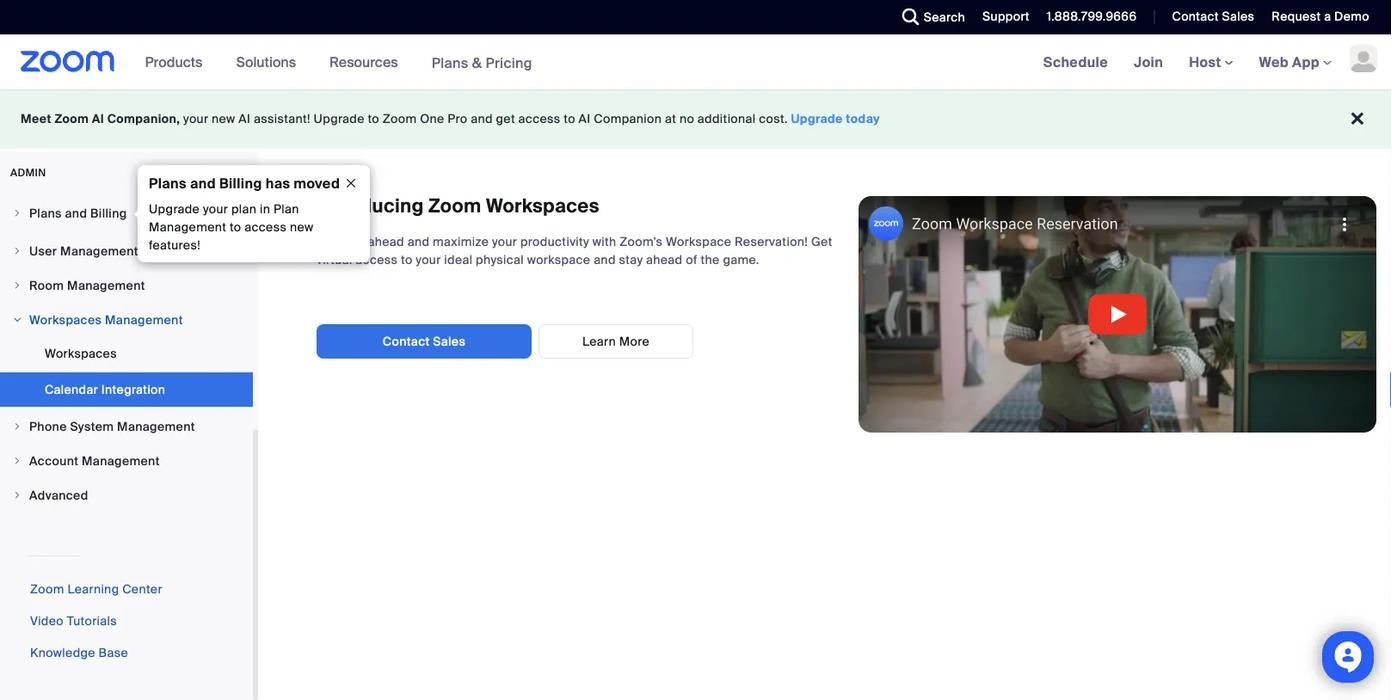 Task type: vqa. For each thing, say whether or not it's contained in the screenshot.
TEXT FIELD
no



Task type: locate. For each thing, give the bounding box(es) containing it.
zoom logo image
[[21, 51, 115, 72]]

workspaces for workspaces management
[[29, 312, 102, 328]]

productivity
[[521, 234, 589, 250]]

and down with at the top left of the page
[[594, 252, 616, 268]]

billing for plans and billing has moved
[[219, 174, 262, 192]]

1 right image from the top
[[12, 208, 22, 219]]

right image inside plans and billing menu item
[[12, 208, 22, 219]]

zoom learning center link
[[30, 582, 162, 598]]

right image for user
[[12, 246, 22, 256]]

and up user management at the left top of the page
[[65, 205, 87, 221]]

management down the phone system management menu item
[[82, 453, 160, 469]]

user management
[[29, 243, 138, 259]]

your right companion, on the left top of page
[[183, 111, 209, 127]]

search button
[[890, 0, 970, 34]]

access
[[519, 111, 561, 127], [245, 219, 287, 235], [356, 252, 398, 268]]

1.888.799.9666
[[1047, 9, 1137, 25]]

sales down ideal
[[433, 333, 466, 349]]

2 vertical spatial workspaces
[[45, 345, 117, 361]]

room
[[29, 278, 64, 293]]

2 horizontal spatial access
[[519, 111, 561, 127]]

plans inside product information navigation
[[432, 54, 469, 72]]

request a demo link
[[1259, 0, 1391, 34], [1272, 9, 1370, 25]]

ahead left of
[[646, 252, 683, 268]]

learning
[[67, 582, 119, 598]]

1 vertical spatial workspaces
[[29, 312, 102, 328]]

has
[[266, 174, 290, 192]]

0 horizontal spatial ahead
[[368, 234, 404, 250]]

meet zoom ai companion, your new ai assistant! upgrade to zoom one pro and get access to ai companion at no additional cost. upgrade today
[[21, 111, 880, 127]]

product information navigation
[[132, 34, 545, 91]]

and left get
[[471, 111, 493, 127]]

management up workspaces management on the top left of page
[[67, 278, 145, 293]]

meetings navigation
[[1031, 34, 1391, 91]]

right image inside "workspaces management" menu item
[[12, 315, 22, 325]]

workspace
[[666, 234, 732, 250]]

2 ai from the left
[[239, 111, 251, 127]]

system
[[70, 419, 114, 435]]

upgrade your plan in plan management to access new features!
[[149, 201, 314, 253]]

management for room management
[[67, 278, 145, 293]]

1 vertical spatial plans
[[149, 174, 187, 192]]

admin menu menu
[[0, 197, 253, 514]]

workspaces down room
[[29, 312, 102, 328]]

3 right image from the top
[[12, 281, 22, 291]]

0 horizontal spatial access
[[245, 219, 287, 235]]

calendar integration
[[45, 382, 165, 398]]

your up physical
[[492, 234, 517, 250]]

join link
[[1121, 34, 1176, 89]]

center
[[122, 582, 162, 598]]

workspaces
[[486, 194, 600, 219], [29, 312, 102, 328], [45, 345, 117, 361]]

web app
[[1259, 53, 1320, 71]]

phone
[[29, 419, 67, 435]]

management down integration
[[117, 419, 195, 435]]

access inside reserve ahead and maximize your productivity with zoom's workspace reservation! get virtual access to your ideal physical workspace and stay ahead of the game.
[[356, 252, 398, 268]]

upgrade down product information navigation
[[314, 111, 365, 127]]

management up features!
[[149, 219, 226, 235]]

plans and billing menu item
[[0, 197, 253, 233]]

right image inside user management menu item
[[12, 246, 22, 256]]

1 ai from the left
[[92, 111, 104, 127]]

reserve ahead and maximize your productivity with zoom's workspace reservation! get virtual access to your ideal physical workspace and stay ahead of the game.
[[317, 234, 833, 268]]

get
[[811, 234, 833, 250]]

1 horizontal spatial ai
[[239, 111, 251, 127]]

1 vertical spatial contact sales
[[383, 333, 466, 349]]

right image
[[12, 208, 22, 219], [12, 246, 22, 256], [12, 281, 22, 291], [12, 315, 22, 325], [12, 456, 22, 466], [12, 490, 22, 501]]

cost.
[[759, 111, 788, 127]]

access down reserve
[[356, 252, 398, 268]]

companion
[[594, 111, 662, 127]]

knowledge base
[[30, 645, 128, 661]]

new
[[212, 111, 235, 127], [290, 219, 314, 235]]

2 horizontal spatial ai
[[579, 111, 591, 127]]

1 vertical spatial contact
[[383, 333, 430, 349]]

upgrade
[[314, 111, 365, 127], [791, 111, 843, 127], [149, 201, 200, 217]]

1 horizontal spatial billing
[[219, 174, 262, 192]]

6 right image from the top
[[12, 490, 22, 501]]

your
[[183, 111, 209, 127], [203, 201, 228, 217], [492, 234, 517, 250], [416, 252, 441, 268]]

plans up user
[[29, 205, 62, 221]]

your inside meet zoom ai companion, footer
[[183, 111, 209, 127]]

your inside upgrade your plan in plan management to access new features!
[[203, 201, 228, 217]]

workspaces link
[[0, 336, 253, 371]]

products button
[[145, 34, 210, 89]]

room management menu item
[[0, 269, 253, 302]]

2 right image from the top
[[12, 246, 22, 256]]

one
[[420, 111, 445, 127]]

get
[[496, 111, 515, 127]]

and up upgrade your plan in plan management to access new features!
[[190, 174, 216, 192]]

2 vertical spatial access
[[356, 252, 398, 268]]

zoom's
[[620, 234, 663, 250]]

new left assistant!
[[212, 111, 235, 127]]

1 horizontal spatial ahead
[[646, 252, 683, 268]]

account management
[[29, 453, 160, 469]]

plans left &
[[432, 54, 469, 72]]

0 vertical spatial contact
[[1172, 9, 1219, 25]]

plans for plans and billing has moved
[[149, 174, 187, 192]]

1 vertical spatial sales
[[433, 333, 466, 349]]

solutions
[[236, 53, 296, 71]]

management
[[149, 219, 226, 235], [60, 243, 138, 259], [67, 278, 145, 293], [105, 312, 183, 328], [117, 419, 195, 435], [82, 453, 160, 469]]

access down in
[[245, 219, 287, 235]]

2 horizontal spatial plans
[[432, 54, 469, 72]]

banner containing products
[[0, 34, 1391, 91]]

plans and billing has moved tooltip
[[133, 165, 370, 262]]

upgrade right cost.
[[791, 111, 843, 127]]

banner
[[0, 34, 1391, 91]]

sales
[[1222, 9, 1255, 25], [433, 333, 466, 349]]

5 right image from the top
[[12, 456, 22, 466]]

right image inside account management menu item
[[12, 456, 22, 466]]

0 horizontal spatial contact sales
[[383, 333, 466, 349]]

2 vertical spatial plans
[[29, 205, 62, 221]]

zoom right meet
[[55, 111, 89, 127]]

app
[[1292, 53, 1320, 71]]

workspaces up calendar
[[45, 345, 117, 361]]

1 vertical spatial new
[[290, 219, 314, 235]]

ai
[[92, 111, 104, 127], [239, 111, 251, 127], [579, 111, 591, 127]]

plans and billing has moved
[[149, 174, 340, 192]]

contact
[[1172, 9, 1219, 25], [383, 333, 430, 349]]

2 horizontal spatial upgrade
[[791, 111, 843, 127]]

sales up host dropdown button
[[1222, 9, 1255, 25]]

to left companion
[[564, 111, 576, 127]]

support link
[[970, 0, 1034, 34], [983, 9, 1030, 25]]

to down plan
[[230, 219, 241, 235]]

ai left companion, on the left top of page
[[92, 111, 104, 127]]

management for workspaces management
[[105, 312, 183, 328]]

today
[[846, 111, 880, 127]]

video tutorials
[[30, 614, 117, 629]]

ai left companion
[[579, 111, 591, 127]]

management up "workspaces" link
[[105, 312, 183, 328]]

0 vertical spatial billing
[[219, 174, 262, 192]]

support
[[983, 9, 1030, 25]]

products
[[145, 53, 203, 71]]

plans up plans and billing menu item
[[149, 174, 187, 192]]

1 horizontal spatial new
[[290, 219, 314, 235]]

new down plan
[[290, 219, 314, 235]]

search
[[924, 9, 966, 25]]

billing inside plans and billing has moved tooltip
[[219, 174, 262, 192]]

0 horizontal spatial ai
[[92, 111, 104, 127]]

1 horizontal spatial plans
[[149, 174, 187, 192]]

plans inside menu item
[[29, 205, 62, 221]]

1 horizontal spatial access
[[356, 252, 398, 268]]

1 horizontal spatial upgrade
[[314, 111, 365, 127]]

plans & pricing
[[432, 54, 533, 72]]

to
[[368, 111, 379, 127], [564, 111, 576, 127], [230, 219, 241, 235], [401, 252, 413, 268]]

to down the resources "dropdown button"
[[368, 111, 379, 127]]

knowledge
[[30, 645, 95, 661]]

access right get
[[519, 111, 561, 127]]

1.888.799.9666 button
[[1034, 0, 1141, 34], [1047, 9, 1137, 25]]

plans inside tooltip
[[149, 174, 187, 192]]

request a demo
[[1272, 9, 1370, 25]]

learn more link
[[539, 324, 694, 359]]

ahead
[[368, 234, 404, 250], [646, 252, 683, 268]]

the
[[701, 252, 720, 268]]

schedule link
[[1031, 34, 1121, 89]]

integration
[[101, 382, 165, 398]]

plans and billing
[[29, 205, 127, 221]]

and
[[471, 111, 493, 127], [190, 174, 216, 192], [65, 205, 87, 221], [408, 234, 430, 250], [594, 252, 616, 268]]

upgrade up features!
[[149, 201, 200, 217]]

advanced
[[29, 487, 88, 503]]

right image inside the room management menu item
[[12, 281, 22, 291]]

workspaces inside "workspaces" link
[[45, 345, 117, 361]]

to left ideal
[[401, 252, 413, 268]]

workspaces up productivity
[[486, 194, 600, 219]]

4 right image from the top
[[12, 315, 22, 325]]

tutorials
[[67, 614, 117, 629]]

ahead down introducing
[[368, 234, 404, 250]]

ai left assistant!
[[239, 111, 251, 127]]

1 vertical spatial access
[[245, 219, 287, 235]]

workspaces inside "workspaces management" menu item
[[29, 312, 102, 328]]

1 horizontal spatial sales
[[1222, 9, 1255, 25]]

zoom up video
[[30, 582, 64, 598]]

0 vertical spatial new
[[212, 111, 235, 127]]

0 horizontal spatial billing
[[90, 205, 127, 221]]

plans for plans & pricing
[[432, 54, 469, 72]]

zoom
[[55, 111, 89, 127], [383, 111, 417, 127], [429, 194, 481, 219], [30, 582, 64, 598]]

meet zoom ai companion, footer
[[0, 89, 1391, 149]]

0 horizontal spatial new
[[212, 111, 235, 127]]

0 horizontal spatial contact
[[383, 333, 430, 349]]

0 vertical spatial workspaces
[[486, 194, 600, 219]]

right image for account
[[12, 456, 22, 466]]

0 horizontal spatial plans
[[29, 205, 62, 221]]

workspaces management
[[29, 312, 183, 328]]

billing up user management menu item
[[90, 205, 127, 221]]

management up room management
[[60, 243, 138, 259]]

0 vertical spatial access
[[519, 111, 561, 127]]

1 vertical spatial billing
[[90, 205, 127, 221]]

0 vertical spatial contact sales
[[1172, 9, 1255, 25]]

workspaces management menu
[[0, 336, 253, 409]]

billing up plan
[[219, 174, 262, 192]]

zoom learning center
[[30, 582, 162, 598]]

virtual
[[317, 252, 352, 268]]

your left plan
[[203, 201, 228, 217]]

in
[[260, 201, 270, 217]]

right image for plans
[[12, 208, 22, 219]]

0 vertical spatial plans
[[432, 54, 469, 72]]

billing inside plans and billing menu item
[[90, 205, 127, 221]]

0 horizontal spatial upgrade
[[149, 201, 200, 217]]

1 horizontal spatial contact sales
[[1172, 9, 1255, 25]]



Task type: describe. For each thing, give the bounding box(es) containing it.
and inside tooltip
[[190, 174, 216, 192]]

user management menu item
[[0, 235, 253, 268]]

workspaces management menu item
[[0, 304, 253, 336]]

workspaces for workspaces
[[45, 345, 117, 361]]

plan
[[231, 201, 257, 217]]

billing for plans and billing
[[90, 205, 127, 221]]

zoom left one at the top of the page
[[383, 111, 417, 127]]

1.888.799.9666 button up schedule link
[[1047, 9, 1137, 25]]

0 vertical spatial ahead
[[368, 234, 404, 250]]

pricing
[[486, 54, 533, 72]]

of
[[686, 252, 698, 268]]

request
[[1272, 9, 1321, 25]]

host button
[[1189, 53, 1234, 71]]

phone system management menu item
[[0, 410, 253, 443]]

1 horizontal spatial contact
[[1172, 9, 1219, 25]]

solutions button
[[236, 34, 304, 89]]

web
[[1259, 53, 1289, 71]]

access inside meet zoom ai companion, footer
[[519, 111, 561, 127]]

learn
[[583, 333, 616, 349]]

calendar
[[45, 382, 98, 398]]

profile picture image
[[1350, 45, 1378, 72]]

companion,
[[107, 111, 180, 127]]

additional
[[698, 111, 756, 127]]

maximize
[[433, 234, 489, 250]]

admin
[[10, 166, 46, 179]]

management for user management
[[60, 243, 138, 259]]

resources
[[330, 53, 398, 71]]

and left maximize
[[408, 234, 430, 250]]

management inside upgrade your plan in plan management to access new features!
[[149, 219, 226, 235]]

assistant!
[[254, 111, 310, 127]]

and inside menu item
[[65, 205, 87, 221]]

phone system management
[[29, 419, 195, 435]]

pro
[[448, 111, 468, 127]]

your left ideal
[[416, 252, 441, 268]]

advanced menu item
[[0, 479, 253, 512]]

workspace
[[527, 252, 591, 268]]

base
[[99, 645, 128, 661]]

upgrade today link
[[791, 111, 880, 127]]

video tutorials link
[[30, 614, 117, 629]]

and inside meet zoom ai companion, footer
[[471, 111, 493, 127]]

learn more
[[583, 333, 650, 349]]

resources button
[[330, 34, 406, 89]]

right image for room
[[12, 281, 22, 291]]

user
[[29, 243, 57, 259]]

demo
[[1335, 9, 1370, 25]]

at
[[665, 111, 676, 127]]

zoom up maximize
[[429, 194, 481, 219]]

physical
[[476, 252, 524, 268]]

1.888.799.9666 button up schedule
[[1034, 0, 1141, 34]]

features!
[[149, 237, 201, 253]]

web app button
[[1259, 53, 1332, 71]]

with
[[593, 234, 617, 250]]

close image
[[337, 176, 365, 191]]

to inside upgrade your plan in plan management to access new features!
[[230, 219, 241, 235]]

plan
[[274, 201, 299, 217]]

more
[[619, 333, 650, 349]]

management for account management
[[82, 453, 160, 469]]

3 ai from the left
[[579, 111, 591, 127]]

upgrade inside upgrade your plan in plan management to access new features!
[[149, 201, 200, 217]]

plans for plans and billing
[[29, 205, 62, 221]]

calendar integration link
[[0, 373, 253, 407]]

knowledge base link
[[30, 645, 128, 661]]

introducing
[[317, 194, 424, 219]]

stay
[[619, 252, 643, 268]]

a
[[1324, 9, 1331, 25]]

join
[[1134, 53, 1164, 71]]

right image inside advanced menu item
[[12, 490, 22, 501]]

room management
[[29, 278, 145, 293]]

no
[[680, 111, 694, 127]]

schedule
[[1044, 53, 1108, 71]]

introducing zoom workspaces
[[317, 194, 600, 219]]

right image for workspaces
[[12, 315, 22, 325]]

1 vertical spatial ahead
[[646, 252, 683, 268]]

account
[[29, 453, 79, 469]]

0 vertical spatial sales
[[1222, 9, 1255, 25]]

game.
[[723, 252, 759, 268]]

access inside upgrade your plan in plan management to access new features!
[[245, 219, 287, 235]]

&
[[472, 54, 482, 72]]

0 horizontal spatial sales
[[433, 333, 466, 349]]

reserve
[[317, 234, 365, 250]]

account management menu item
[[0, 445, 253, 478]]

new inside upgrade your plan in plan management to access new features!
[[290, 219, 314, 235]]

right image
[[12, 422, 22, 432]]

meet
[[21, 111, 52, 127]]

new inside meet zoom ai companion, footer
[[212, 111, 235, 127]]

to inside reserve ahead and maximize your productivity with zoom's workspace reservation! get virtual access to your ideal physical workspace and stay ahead of the game.
[[401, 252, 413, 268]]

moved
[[294, 174, 340, 192]]

ideal
[[444, 252, 473, 268]]

video
[[30, 614, 64, 629]]

host
[[1189, 53, 1225, 71]]

reservation!
[[735, 234, 808, 250]]



